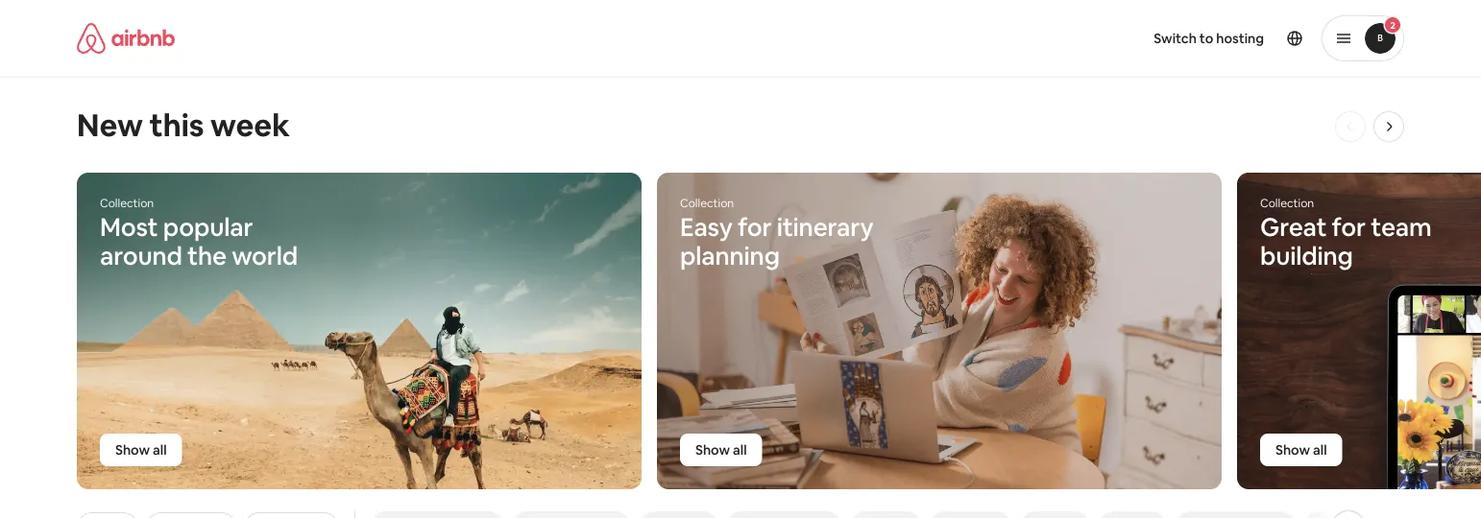 Task type: describe. For each thing, give the bounding box(es) containing it.
collection easy for itinerary planning
[[680, 196, 874, 272]]

show all link for great for team building
[[1261, 434, 1343, 467]]

most
[[100, 211, 158, 244]]

collection for easy
[[680, 196, 734, 211]]

world
[[232, 240, 298, 272]]

around
[[100, 240, 182, 272]]

collection most popular around the world
[[100, 196, 298, 272]]

for for planning
[[738, 211, 772, 244]]

all for the
[[153, 442, 167, 459]]

show for most popular around the world
[[115, 442, 150, 459]]

for for building
[[1332, 211, 1366, 244]]

show for great for team building
[[1276, 442, 1311, 459]]

2
[[1391, 19, 1396, 31]]

the
[[187, 240, 227, 272]]

show for easy for itinerary planning
[[696, 442, 730, 459]]

profile element
[[908, 0, 1405, 77]]

collection great for team building
[[1261, 196, 1432, 272]]

this week
[[150, 105, 290, 145]]

2 button
[[1322, 15, 1405, 61]]

building
[[1261, 240, 1354, 272]]

easy
[[680, 211, 733, 244]]

show all link for easy for itinerary planning
[[680, 434, 762, 467]]

great
[[1261, 211, 1327, 244]]

show all for most popular around the world
[[115, 442, 167, 459]]

new this week
[[77, 105, 290, 145]]

new this week group
[[0, 172, 1482, 491]]

show all for great for team building
[[1276, 442, 1327, 459]]



Task type: vqa. For each thing, say whether or not it's contained in the screenshot.
Airbnb related to Airbnb your home
no



Task type: locate. For each thing, give the bounding box(es) containing it.
show
[[115, 442, 150, 459], [696, 442, 730, 459], [1276, 442, 1311, 459]]

1 all from the left
[[153, 442, 167, 459]]

planning
[[680, 240, 780, 272]]

show all for easy for itinerary planning
[[696, 442, 747, 459]]

for
[[738, 211, 772, 244], [1332, 211, 1366, 244]]

3 show all link from the left
[[1261, 434, 1343, 467]]

all for building
[[1314, 442, 1327, 459]]

1 horizontal spatial collection
[[680, 196, 734, 211]]

1 horizontal spatial show all link
[[680, 434, 762, 467]]

itinerary
[[777, 211, 874, 244]]

show all
[[115, 442, 167, 459], [696, 442, 747, 459], [1276, 442, 1327, 459]]

collection inside collection easy for itinerary planning
[[680, 196, 734, 211]]

2 show all from the left
[[696, 442, 747, 459]]

2 horizontal spatial show all link
[[1261, 434, 1343, 467]]

collection up most
[[100, 196, 154, 211]]

show all link
[[100, 434, 182, 467], [680, 434, 762, 467], [1261, 434, 1343, 467]]

3 show all from the left
[[1276, 442, 1327, 459]]

collection inside collection great for team building
[[1261, 196, 1315, 211]]

1 show all from the left
[[115, 442, 167, 459]]

3 all from the left
[[1314, 442, 1327, 459]]

2 for from the left
[[1332, 211, 1366, 244]]

1 show all link from the left
[[100, 434, 182, 467]]

for inside collection easy for itinerary planning
[[738, 211, 772, 244]]

0 horizontal spatial show all link
[[100, 434, 182, 467]]

0 horizontal spatial show
[[115, 442, 150, 459]]

0 horizontal spatial for
[[738, 211, 772, 244]]

switch to hosting
[[1154, 30, 1265, 47]]

2 horizontal spatial collection
[[1261, 196, 1315, 211]]

for left team
[[1332, 211, 1366, 244]]

1 for from the left
[[738, 211, 772, 244]]

0 horizontal spatial show all
[[115, 442, 167, 459]]

1 horizontal spatial all
[[733, 442, 747, 459]]

1 horizontal spatial show all
[[696, 442, 747, 459]]

collection inside the collection most popular around the world
[[100, 196, 154, 211]]

2 horizontal spatial all
[[1314, 442, 1327, 459]]

popular
[[163, 211, 253, 244]]

team
[[1371, 211, 1432, 244]]

collection up easy
[[680, 196, 734, 211]]

all for planning
[[733, 442, 747, 459]]

2 show from the left
[[696, 442, 730, 459]]

2 all from the left
[[733, 442, 747, 459]]

3 show from the left
[[1276, 442, 1311, 459]]

0 horizontal spatial all
[[153, 442, 167, 459]]

collection for great
[[1261, 196, 1315, 211]]

show all link for most popular around the world
[[100, 434, 182, 467]]

1 horizontal spatial show
[[696, 442, 730, 459]]

2 collection from the left
[[680, 196, 734, 211]]

for inside collection great for team building
[[1332, 211, 1366, 244]]

new
[[77, 105, 143, 145]]

hosting
[[1217, 30, 1265, 47]]

collection for most
[[100, 196, 154, 211]]

switch
[[1154, 30, 1197, 47]]

switch to hosting link
[[1143, 18, 1276, 59]]

2 show all link from the left
[[680, 434, 762, 467]]

1 horizontal spatial for
[[1332, 211, 1366, 244]]

collection
[[100, 196, 154, 211], [680, 196, 734, 211], [1261, 196, 1315, 211]]

1 show from the left
[[115, 442, 150, 459]]

0 horizontal spatial collection
[[100, 196, 154, 211]]

2 horizontal spatial show all
[[1276, 442, 1327, 459]]

collection up great in the top of the page
[[1261, 196, 1315, 211]]

3 collection from the left
[[1261, 196, 1315, 211]]

to
[[1200, 30, 1214, 47]]

all
[[153, 442, 167, 459], [733, 442, 747, 459], [1314, 442, 1327, 459]]

2 horizontal spatial show
[[1276, 442, 1311, 459]]

1 collection from the left
[[100, 196, 154, 211]]

for right easy
[[738, 211, 772, 244]]



